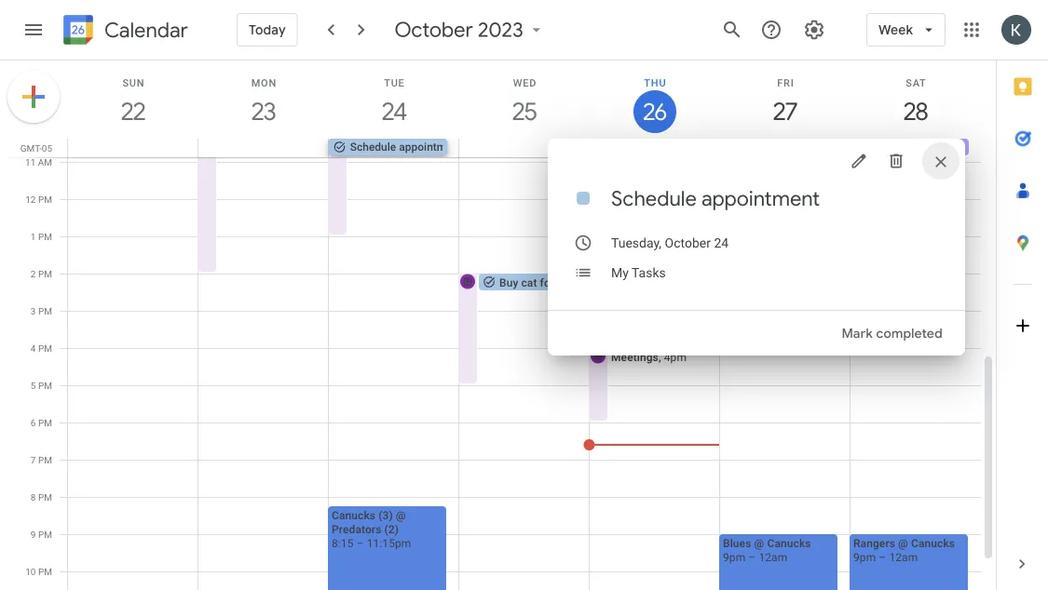 Task type: locate. For each thing, give the bounding box(es) containing it.
0 horizontal spatial 2
[[31, 268, 36, 280]]

canucks for blues @ canucks
[[767, 537, 811, 550]]

appointment
[[399, 141, 463, 154], [702, 185, 820, 212]]

schedule appointment up tuesday, october 24
[[611, 185, 820, 212]]

3 cell from the left
[[459, 139, 589, 158]]

mark
[[842, 326, 873, 342]]

week
[[879, 22, 913, 38]]

2 pm from the top
[[38, 231, 52, 242]]

12am for blues
[[759, 551, 788, 564]]

@
[[396, 509, 406, 522], [755, 537, 765, 550], [899, 537, 909, 550]]

schedule appointment down 24 link
[[350, 141, 463, 154]]

10 pm from the top
[[38, 529, 52, 541]]

1 horizontal spatial schedule
[[611, 185, 697, 212]]

9pm
[[723, 551, 746, 564], [854, 551, 876, 564]]

12am inside the rangers @ canucks 9pm – 12am
[[890, 551, 918, 564]]

4 pm
[[31, 343, 52, 354]]

24 down the 'schedule appointment' heading
[[714, 235, 729, 251]]

7
[[31, 455, 36, 466]]

pm for 7 pm
[[38, 455, 52, 466]]

9pm for blues @ canucks 9pm – 12am
[[723, 551, 746, 564]]

pm for 6 pm
[[38, 418, 52, 429]]

@ right blues
[[755, 537, 765, 550]]

24 link
[[373, 90, 416, 133]]

cell down 25 link
[[459, 139, 589, 158]]

october
[[395, 17, 473, 43], [665, 235, 711, 251]]

row
[[60, 139, 996, 158]]

my
[[611, 265, 629, 281]]

pm for 9 pm
[[38, 529, 52, 541]]

1 vertical spatial october
[[665, 235, 711, 251]]

pm right 5
[[38, 380, 52, 391]]

2 pending tasks button
[[589, 139, 709, 156]]

4pm
[[664, 351, 687, 364]]

2
[[612, 141, 618, 154], [31, 268, 36, 280]]

2 horizontal spatial canucks
[[912, 537, 955, 550]]

completed
[[877, 326, 943, 342]]

9pm inside blues @ canucks 9pm – 12am
[[723, 551, 746, 564]]

1 cell from the left
[[68, 139, 198, 158]]

calendar
[[104, 17, 188, 43]]

7 pm
[[31, 455, 52, 466]]

0 vertical spatial october
[[395, 17, 473, 43]]

0 horizontal spatial schedule
[[350, 141, 396, 154]]

pm right 1
[[38, 231, 52, 242]]

2 inside button
[[612, 141, 618, 154]]

buy
[[500, 276, 519, 289]]

pm right 3
[[38, 306, 52, 317]]

full
[[855, 141, 873, 154]]

9
[[31, 529, 36, 541]]

1 horizontal spatial appointment
[[702, 185, 820, 212]]

1 horizontal spatial 9pm
[[854, 551, 876, 564]]

7 pm from the top
[[38, 418, 52, 429]]

schedule down 24 link
[[350, 141, 396, 154]]

@ inside canucks (3) @ predators (2) 8:15 – 11:15pm
[[396, 509, 406, 522]]

1 horizontal spatial –
[[749, 551, 756, 564]]

pm down 1 pm at top left
[[38, 268, 52, 280]]

2 up 3
[[31, 268, 36, 280]]

22 link
[[112, 90, 155, 133]]

0 horizontal spatial schedule appointment
[[350, 141, 463, 154]]

blues
[[723, 537, 752, 550]]

12am
[[759, 551, 788, 564], [890, 551, 918, 564]]

25 link
[[503, 90, 546, 133]]

–
[[357, 537, 364, 550], [749, 551, 756, 564], [879, 551, 887, 564]]

1 horizontal spatial 2
[[612, 141, 618, 154]]

– inside blues @ canucks 9pm – 12am
[[749, 551, 756, 564]]

1 vertical spatial 2
[[31, 268, 36, 280]]

tab list
[[997, 61, 1049, 539]]

1 horizontal spatial @
[[755, 537, 765, 550]]

1 horizontal spatial october
[[665, 235, 711, 251]]

pm right 12
[[38, 194, 52, 205]]

canucks inside blues @ canucks 9pm – 12am
[[767, 537, 811, 550]]

1 horizontal spatial 12am
[[890, 551, 918, 564]]

tue
[[384, 77, 405, 89]]

0 vertical spatial appointment
[[399, 141, 463, 154]]

1 vertical spatial schedule appointment
[[611, 185, 820, 212]]

appointment down 27
[[702, 185, 820, 212]]

8 pm from the top
[[38, 455, 52, 466]]

cell
[[68, 139, 198, 158], [198, 139, 329, 158], [459, 139, 589, 158], [720, 139, 850, 158]]

11 pm from the top
[[38, 567, 52, 578]]

9pm inside the rangers @ canucks 9pm – 12am
[[854, 551, 876, 564]]

25
[[511, 96, 536, 127]]

05
[[42, 143, 52, 154]]

– down blues
[[749, 551, 756, 564]]

10
[[25, 567, 36, 578]]

1 horizontal spatial 24
[[714, 235, 729, 251]]

9 pm from the top
[[38, 492, 52, 503]]

cell down 27 link at the right of page
[[720, 139, 850, 158]]

12am for rangers
[[890, 551, 918, 564]]

12am inside blues @ canucks 9pm – 12am
[[759, 551, 788, 564]]

thu
[[644, 77, 667, 89]]

@ inside the rangers @ canucks 9pm – 12am
[[899, 537, 909, 550]]

grid containing 22
[[0, 61, 996, 591]]

blues @ canucks 9pm – 12am
[[723, 537, 811, 564]]

26 link
[[634, 90, 677, 133]]

calendar heading
[[101, 17, 188, 43]]

0 horizontal spatial 24
[[381, 96, 405, 127]]

settings menu image
[[804, 19, 826, 41]]

8:15
[[332, 537, 354, 550]]

2023
[[478, 17, 524, 43]]

5 pm from the top
[[38, 343, 52, 354]]

3 pm from the top
[[38, 268, 52, 280]]

12
[[25, 194, 36, 205]]

mark completed
[[842, 326, 943, 342]]

pm for 2 pm
[[38, 268, 52, 280]]

– down predators
[[357, 537, 364, 550]]

@ inside blues @ canucks 9pm – 12am
[[755, 537, 765, 550]]

1 9pm from the left
[[723, 551, 746, 564]]

buy cat food 2pm
[[500, 276, 592, 289]]

pm right 8
[[38, 492, 52, 503]]

grid
[[0, 61, 996, 591]]

2 cell from the left
[[198, 139, 329, 158]]

thu 26
[[642, 77, 667, 126]]

6 pm from the top
[[38, 380, 52, 391]]

canucks inside the rangers @ canucks 9pm – 12am
[[912, 537, 955, 550]]

4 pm from the top
[[38, 306, 52, 317]]

am
[[38, 157, 52, 168]]

@ right rangers
[[899, 537, 909, 550]]

23 link
[[242, 90, 285, 133]]

2 left pending
[[612, 141, 618, 154]]

october up tue
[[395, 17, 473, 43]]

3
[[31, 306, 36, 317]]

canucks
[[332, 509, 376, 522], [767, 537, 811, 550], [912, 537, 955, 550]]

9 pm
[[31, 529, 52, 541]]

9pm for rangers @ canucks 9pm – 12am
[[854, 551, 876, 564]]

schedule up tuesday, october 24
[[611, 185, 697, 212]]

1 pm from the top
[[38, 194, 52, 205]]

tuesday, october 24
[[611, 235, 729, 251]]

2 12am from the left
[[890, 551, 918, 564]]

1 vertical spatial appointment
[[702, 185, 820, 212]]

pm right 9
[[38, 529, 52, 541]]

2 9pm from the left
[[854, 551, 876, 564]]

0 horizontal spatial 12am
[[759, 551, 788, 564]]

tue 24
[[381, 77, 405, 127]]

canucks up predators
[[332, 509, 376, 522]]

2 horizontal spatial @
[[899, 537, 909, 550]]

@ for rangers @ canucks 9pm – 12am
[[899, 537, 909, 550]]

schedule
[[350, 141, 396, 154], [611, 185, 697, 212]]

24 down tue
[[381, 96, 405, 127]]

1 vertical spatial 24
[[714, 235, 729, 251]]

mon
[[251, 77, 277, 89]]

sun
[[122, 77, 145, 89]]

october up tasks
[[665, 235, 711, 251]]

4 cell from the left
[[720, 139, 850, 158]]

0 vertical spatial schedule appointment
[[350, 141, 463, 154]]

pm for 1 pm
[[38, 231, 52, 242]]

0 horizontal spatial 9pm
[[723, 551, 746, 564]]

0 horizontal spatial –
[[357, 537, 364, 550]]

0 horizontal spatial canucks
[[332, 509, 376, 522]]

appointment down 24 link
[[399, 141, 463, 154]]

2 horizontal spatial –
[[879, 551, 887, 564]]

8 pm
[[31, 492, 52, 503]]

1
[[31, 231, 36, 242]]

canucks right blues
[[767, 537, 811, 550]]

0 vertical spatial 2
[[612, 141, 618, 154]]

meetings
[[611, 351, 659, 364]]

pm right 6
[[38, 418, 52, 429]]

pending
[[621, 141, 661, 154]]

1 12am from the left
[[759, 551, 788, 564]]

pm
[[38, 194, 52, 205], [38, 231, 52, 242], [38, 268, 52, 280], [38, 306, 52, 317], [38, 343, 52, 354], [38, 380, 52, 391], [38, 418, 52, 429], [38, 455, 52, 466], [38, 492, 52, 503], [38, 529, 52, 541], [38, 567, 52, 578]]

– inside the rangers @ canucks 9pm – 12am
[[879, 551, 887, 564]]

tasks
[[664, 141, 691, 154]]

cell down 23 link
[[198, 139, 329, 158]]

canucks (3) @ predators (2) 8:15 – 11:15pm
[[332, 509, 411, 550]]

0 vertical spatial schedule
[[350, 141, 396, 154]]

0 horizontal spatial appointment
[[399, 141, 463, 154]]

22
[[120, 96, 144, 127]]

0 horizontal spatial @
[[396, 509, 406, 522]]

1 horizontal spatial schedule appointment
[[611, 185, 820, 212]]

pm right 7
[[38, 455, 52, 466]]

10 pm
[[25, 567, 52, 578]]

gmt-
[[20, 143, 42, 154]]

1 horizontal spatial canucks
[[767, 537, 811, 550]]

@ right the (3)
[[396, 509, 406, 522]]

pm for 4 pm
[[38, 343, 52, 354]]

schedule appointment heading
[[611, 185, 820, 212]]

pm right 4
[[38, 343, 52, 354]]

canucks right rangers
[[912, 537, 955, 550]]

pm right 10
[[38, 567, 52, 578]]

– down rangers
[[879, 551, 887, 564]]

9pm down blues
[[723, 551, 746, 564]]

pm for 8 pm
[[38, 492, 52, 503]]

1 vertical spatial schedule
[[611, 185, 697, 212]]

9pm down rangers
[[854, 551, 876, 564]]

cell down 22 link
[[68, 139, 198, 158]]



Task type: vqa. For each thing, say whether or not it's contained in the screenshot.
11 PM
no



Task type: describe. For each thing, give the bounding box(es) containing it.
– for rangers @ canucks 9pm – 12am
[[879, 551, 887, 564]]

0 vertical spatial 24
[[381, 96, 405, 127]]

week button
[[867, 7, 946, 52]]

fri
[[778, 77, 795, 89]]

schedule appointment inside button
[[350, 141, 463, 154]]

4
[[31, 343, 36, 354]]

mon 23
[[250, 77, 277, 127]]

– inside canucks (3) @ predators (2) 8:15 – 11:15pm
[[357, 537, 364, 550]]

(2)
[[384, 523, 399, 536]]

wed
[[513, 77, 537, 89]]

27
[[772, 96, 797, 127]]

5
[[31, 380, 36, 391]]

wed 25
[[511, 77, 537, 127]]

my tasks
[[611, 265, 666, 281]]

(3)
[[379, 509, 393, 522]]

canucks inside canucks (3) @ predators (2) 8:15 – 11:15pm
[[332, 509, 376, 522]]

– for blues @ canucks 9pm – 12am
[[749, 551, 756, 564]]

0 horizontal spatial october
[[395, 17, 473, 43]]

meetings , 4pm
[[611, 351, 687, 364]]

rangers
[[854, 537, 896, 550]]

main drawer image
[[22, 19, 45, 41]]

appointment inside the schedule appointment button
[[399, 141, 463, 154]]

28
[[903, 96, 927, 127]]

predators
[[332, 523, 382, 536]]

26
[[642, 97, 666, 126]]

2 pm
[[31, 268, 52, 280]]

row containing schedule appointment
[[60, 139, 996, 158]]

food
[[540, 276, 564, 289]]

today button
[[237, 7, 298, 52]]

11:15pm
[[367, 537, 411, 550]]

mark completed button
[[835, 311, 951, 356]]

cat
[[521, 276, 537, 289]]

2 pending tasks
[[612, 141, 691, 154]]

pm for 10 pm
[[38, 567, 52, 578]]

2 for 2 pending tasks
[[612, 141, 618, 154]]

october 2023
[[395, 17, 524, 43]]

2pm
[[569, 276, 592, 289]]

full moon 3:24pm
[[855, 141, 945, 154]]

3:24pm
[[907, 141, 945, 154]]

6
[[31, 418, 36, 429]]

today
[[249, 22, 286, 38]]

sat
[[906, 77, 927, 89]]

delete task image
[[887, 152, 906, 171]]

schedule appointment button
[[329, 139, 463, 156]]

gmt-05
[[20, 143, 52, 154]]

moon
[[876, 141, 904, 154]]

pm for 12 pm
[[38, 194, 52, 205]]

11
[[25, 157, 36, 168]]

canucks for rangers @ canucks
[[912, 537, 955, 550]]

28 link
[[895, 90, 938, 133]]

sat 28
[[903, 77, 927, 127]]

schedule inside button
[[350, 141, 396, 154]]

october 2023 button
[[387, 17, 554, 43]]

1 pm
[[31, 231, 52, 242]]

3 pm
[[31, 306, 52, 317]]

fri 27
[[772, 77, 797, 127]]

2 for 2 pm
[[31, 268, 36, 280]]

rangers @ canucks 9pm – 12am
[[854, 537, 955, 564]]

calendar element
[[60, 11, 188, 52]]

tasks
[[632, 265, 666, 281]]

12 pm
[[25, 194, 52, 205]]

8
[[31, 492, 36, 503]]

,
[[659, 351, 661, 364]]

full moon 3:24pm button
[[850, 139, 969, 156]]

6 pm
[[31, 418, 52, 429]]

pm for 3 pm
[[38, 306, 52, 317]]

@ for blues @ canucks 9pm – 12am
[[755, 537, 765, 550]]

tuesday,
[[611, 235, 662, 251]]

5 pm
[[31, 380, 52, 391]]

23
[[250, 96, 275, 127]]

11 am
[[25, 157, 52, 168]]

sun 22
[[120, 77, 145, 127]]

27 link
[[764, 90, 807, 133]]

pm for 5 pm
[[38, 380, 52, 391]]



